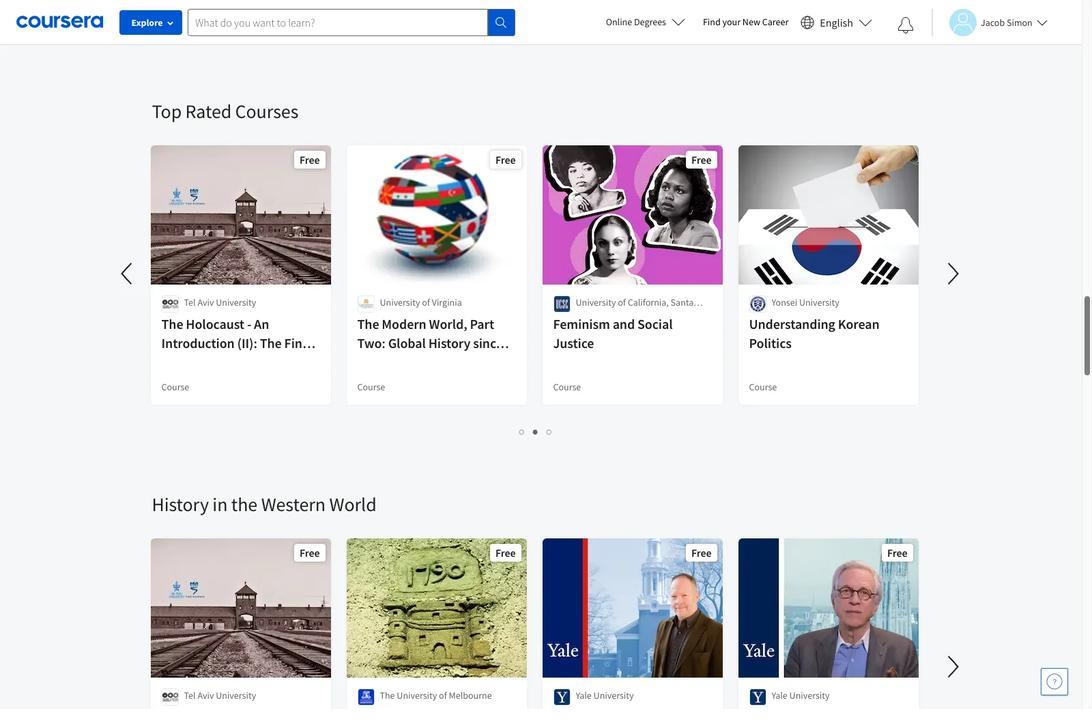 Task type: describe. For each thing, give the bounding box(es) containing it.
aviv inside the top rated courses carousel element
[[198, 296, 214, 309]]

since
[[473, 335, 503, 352]]

coursera image
[[16, 11, 103, 33]]

university of california, santa cruz image
[[553, 296, 571, 313]]

3 button
[[543, 424, 557, 440]]

justice
[[553, 335, 594, 352]]

free for of
[[496, 546, 516, 560]]

online
[[606, 16, 632, 28]]

jacob simon button
[[932, 9, 1048, 36]]

yale university for yale university icon
[[576, 690, 634, 702]]

show notifications image
[[898, 17, 914, 33]]

top
[[152, 99, 182, 124]]

courses
[[235, 99, 299, 124]]

feminism
[[553, 315, 610, 333]]

degrees
[[634, 16, 666, 28]]

1 button for 1st list
[[522, 31, 536, 46]]

english
[[820, 15, 854, 29]]

santa
[[671, 296, 694, 309]]

of inside history in the western world carousel element
[[439, 690, 447, 702]]

3
[[547, 425, 552, 438]]

1 button for list in the top rated courses carousel element
[[516, 424, 529, 440]]

2 for the topmost the '2' button
[[540, 32, 546, 45]]

yale for yale university image
[[772, 690, 788, 702]]

top rated courses
[[152, 99, 299, 124]]

korean
[[838, 315, 880, 333]]

-
[[247, 315, 251, 333]]

(ii):
[[237, 335, 257, 352]]

tel aviv university image inside the top rated courses carousel element
[[161, 296, 179, 313]]

new
[[743, 16, 761, 28]]

holocaust
[[186, 315, 244, 333]]

and
[[613, 315, 635, 333]]

world
[[329, 492, 377, 517]]

the down an
[[260, 335, 282, 352]]

2 for the bottom the '2' button
[[533, 425, 539, 438]]

university inside university of california, santa cruz
[[576, 296, 616, 309]]

find your new career link
[[696, 14, 796, 31]]

career
[[763, 16, 789, 28]]

jacob simon
[[981, 16, 1033, 28]]

course for feminism and social justice
[[553, 381, 581, 393]]

the
[[231, 492, 258, 517]]

introduction
[[161, 335, 235, 352]]

yale university for yale university image
[[772, 690, 830, 702]]

course for the modern world, part two: global history since 1910
[[357, 381, 385, 393]]

free for social
[[692, 153, 712, 167]]

online degrees button
[[595, 7, 696, 37]]

understanding korean politics
[[749, 315, 880, 352]]

list inside the top rated courses carousel element
[[152, 424, 920, 440]]

history inside the modern world, part two: global history since 1910
[[429, 335, 471, 352]]

yale university image
[[553, 689, 571, 706]]

free for -
[[300, 153, 320, 167]]

yonsei university image
[[749, 296, 767, 313]]

1 for 1 button inside the top rated courses carousel element
[[520, 425, 525, 438]]

the university of melbourne image
[[357, 689, 375, 706]]

next slide image
[[937, 651, 970, 684]]

aviv inside history in the western world carousel element
[[198, 690, 214, 702]]

jacob
[[981, 16, 1005, 28]]

global
[[388, 335, 426, 352]]

university of virginia image
[[357, 296, 375, 313]]

politics
[[749, 335, 792, 352]]

1 vertical spatial 2 button
[[529, 424, 543, 440]]

your
[[723, 16, 741, 28]]



Task type: locate. For each thing, give the bounding box(es) containing it.
online degrees
[[606, 16, 666, 28]]

1 tel aviv university from the top
[[184, 296, 256, 309]]

tel aviv university image
[[161, 296, 179, 313], [161, 689, 179, 706]]

yale right yale university icon
[[576, 690, 592, 702]]

top rated courses carousel element
[[111, 58, 970, 451]]

0 vertical spatial tel
[[184, 296, 196, 309]]

list
[[152, 31, 920, 46], [152, 424, 920, 440]]

1 vertical spatial history
[[152, 492, 209, 517]]

1
[[526, 32, 532, 45], [520, 425, 525, 438]]

of for modern
[[422, 296, 430, 309]]

the modern world, part two: global history since 1910
[[357, 315, 503, 371]]

free
[[300, 153, 320, 167], [496, 153, 516, 167], [692, 153, 712, 167], [300, 546, 320, 560], [496, 546, 516, 560], [692, 546, 712, 560], [888, 546, 908, 560]]

0 vertical spatial aviv
[[198, 296, 214, 309]]

course down politics
[[749, 381, 777, 393]]

2 inside the top rated courses carousel element
[[533, 425, 539, 438]]

tel
[[184, 296, 196, 309], [184, 690, 196, 702]]

yonsei university
[[772, 296, 840, 309]]

the for the holocaust - an introduction (ii): the final solution
[[161, 315, 183, 333]]

1 horizontal spatial of
[[439, 690, 447, 702]]

aviv
[[198, 296, 214, 309], [198, 690, 214, 702]]

the inside the modern world, part two: global history since 1910
[[357, 315, 379, 333]]

0 vertical spatial list
[[152, 31, 920, 46]]

course down 1910
[[357, 381, 385, 393]]

1 vertical spatial 2
[[533, 425, 539, 438]]

of
[[422, 296, 430, 309], [618, 296, 626, 309], [439, 690, 447, 702]]

the up two:
[[357, 315, 379, 333]]

2 course from the left
[[357, 381, 385, 393]]

english button
[[796, 0, 878, 44]]

0 vertical spatial tel aviv university
[[184, 296, 256, 309]]

1 vertical spatial list
[[152, 424, 920, 440]]

of up 'and'
[[618, 296, 626, 309]]

tel inside history in the western world carousel element
[[184, 690, 196, 702]]

of left melbourne
[[439, 690, 447, 702]]

in
[[213, 492, 228, 517]]

course down justice
[[553, 381, 581, 393]]

1 list from the top
[[152, 31, 920, 46]]

0 vertical spatial 2 button
[[536, 31, 550, 46]]

1 horizontal spatial yale
[[772, 690, 788, 702]]

cruz
[[576, 310, 594, 322]]

1 aviv from the top
[[198, 296, 214, 309]]

an
[[254, 315, 269, 333]]

tel aviv university for tel aviv university "image" inside the the top rated courses carousel element
[[184, 296, 256, 309]]

chevron down image
[[52, 21, 62, 30]]

tel aviv university inside the top rated courses carousel element
[[184, 296, 256, 309]]

2 horizontal spatial of
[[618, 296, 626, 309]]

melbourne
[[449, 690, 492, 702]]

the up the introduction
[[161, 315, 183, 333]]

explore button
[[120, 10, 182, 35]]

1 button
[[522, 31, 536, 46], [516, 424, 529, 440]]

0 horizontal spatial of
[[422, 296, 430, 309]]

2 yale university from the left
[[772, 690, 830, 702]]

tel aviv university for tel aviv university "image" in history in the western world carousel element
[[184, 690, 256, 702]]

california,
[[628, 296, 669, 309]]

of for and
[[618, 296, 626, 309]]

yale university
[[576, 690, 634, 702], [772, 690, 830, 702]]

university
[[216, 296, 256, 309], [380, 296, 420, 309], [576, 296, 616, 309], [800, 296, 840, 309], [216, 690, 256, 702], [397, 690, 437, 702], [594, 690, 634, 702], [790, 690, 830, 702]]

history down world,
[[429, 335, 471, 352]]

0 horizontal spatial yale
[[576, 690, 592, 702]]

yonsei
[[772, 296, 798, 309]]

course for the holocaust - an introduction (ii): the final solution
[[161, 381, 189, 393]]

tel aviv university image inside history in the western world carousel element
[[161, 689, 179, 706]]

understanding
[[749, 315, 836, 333]]

1 horizontal spatial yale university
[[772, 690, 830, 702]]

find
[[703, 16, 721, 28]]

of inside university of california, santa cruz
[[618, 296, 626, 309]]

3 course from the left
[[553, 381, 581, 393]]

history in the western world
[[152, 492, 377, 517]]

history left in
[[152, 492, 209, 517]]

solution
[[161, 354, 211, 371]]

0 horizontal spatial 1
[[520, 425, 525, 438]]

1 vertical spatial tel aviv university
[[184, 690, 256, 702]]

0 vertical spatial tel aviv university image
[[161, 296, 179, 313]]

2 button
[[536, 31, 550, 46], [529, 424, 543, 440]]

1910
[[357, 354, 385, 371]]

tel aviv university
[[184, 296, 256, 309], [184, 690, 256, 702]]

the holocaust - an introduction (ii): the final solution
[[161, 315, 313, 371]]

1 yale university from the left
[[576, 690, 634, 702]]

0 vertical spatial history
[[429, 335, 471, 352]]

find your new career
[[703, 16, 789, 28]]

history
[[429, 335, 471, 352], [152, 492, 209, 517]]

2
[[540, 32, 546, 45], [533, 425, 539, 438]]

two:
[[357, 335, 386, 352]]

1 tel aviv university image from the top
[[161, 296, 179, 313]]

the right the university of melbourne "icon"
[[380, 690, 395, 702]]

social
[[638, 315, 673, 333]]

yale university right yale university icon
[[576, 690, 634, 702]]

simon
[[1007, 16, 1033, 28]]

1 horizontal spatial 1
[[526, 32, 532, 45]]

of left virginia
[[422, 296, 430, 309]]

explore
[[131, 16, 163, 29]]

0 horizontal spatial yale university
[[576, 690, 634, 702]]

free for university
[[300, 546, 320, 560]]

4 course from the left
[[749, 381, 777, 393]]

the university of melbourne
[[380, 690, 492, 702]]

2 list from the top
[[152, 424, 920, 440]]

2 aviv from the top
[[198, 690, 214, 702]]

the
[[161, 315, 183, 333], [357, 315, 379, 333], [260, 335, 282, 352], [380, 690, 395, 702]]

help center image
[[1047, 674, 1063, 690]]

1 horizontal spatial history
[[429, 335, 471, 352]]

rated
[[185, 99, 232, 124]]

feminism and social justice
[[553, 315, 673, 352]]

0 horizontal spatial 2
[[533, 425, 539, 438]]

1 button inside the top rated courses carousel element
[[516, 424, 529, 440]]

final
[[284, 335, 313, 352]]

western
[[261, 492, 326, 517]]

0 vertical spatial 2
[[540, 32, 546, 45]]

the for the university of melbourne
[[380, 690, 395, 702]]

course
[[161, 381, 189, 393], [357, 381, 385, 393], [553, 381, 581, 393], [749, 381, 777, 393]]

the for the modern world, part two: global history since 1910
[[357, 315, 379, 333]]

next slide image
[[937, 257, 970, 290]]

yale university image
[[749, 689, 767, 706]]

1 inside the top rated courses carousel element
[[520, 425, 525, 438]]

course for understanding korean politics
[[749, 381, 777, 393]]

virginia
[[432, 296, 462, 309]]

world,
[[429, 315, 468, 333]]

free for world,
[[496, 153, 516, 167]]

yale for yale university icon
[[576, 690, 592, 702]]

1 yale from the left
[[576, 690, 592, 702]]

0 vertical spatial 1 button
[[522, 31, 536, 46]]

1 vertical spatial tel aviv university image
[[161, 689, 179, 706]]

1 vertical spatial aviv
[[198, 690, 214, 702]]

0 horizontal spatial history
[[152, 492, 209, 517]]

modern
[[382, 315, 427, 333]]

1 course from the left
[[161, 381, 189, 393]]

1 vertical spatial 1
[[520, 425, 525, 438]]

1 vertical spatial 1 button
[[516, 424, 529, 440]]

None search field
[[188, 9, 516, 36]]

yale university right yale university image
[[772, 690, 830, 702]]

What do you want to learn? text field
[[188, 9, 488, 36]]

university of california, santa cruz
[[576, 296, 694, 322]]

history in the western world carousel element
[[145, 451, 1093, 709]]

university of virginia
[[380, 296, 462, 309]]

yale right yale university image
[[772, 690, 788, 702]]

1 tel from the top
[[184, 296, 196, 309]]

yale
[[576, 690, 592, 702], [772, 690, 788, 702]]

tel aviv university inside history in the western world carousel element
[[184, 690, 256, 702]]

2 yale from the left
[[772, 690, 788, 702]]

1 for 1st list's 1 button
[[526, 32, 532, 45]]

2 tel aviv university image from the top
[[161, 689, 179, 706]]

0 vertical spatial 1
[[526, 32, 532, 45]]

previous slide image
[[111, 257, 144, 290]]

course down solution at the left
[[161, 381, 189, 393]]

1 vertical spatial tel
[[184, 690, 196, 702]]

1 horizontal spatial 2
[[540, 32, 546, 45]]

tel inside the top rated courses carousel element
[[184, 296, 196, 309]]

2 tel from the top
[[184, 690, 196, 702]]

2 tel aviv university from the top
[[184, 690, 256, 702]]

part
[[470, 315, 494, 333]]



Task type: vqa. For each thing, say whether or not it's contained in the screenshot.
'science' inside 'Data Science' Dropdown Button
no



